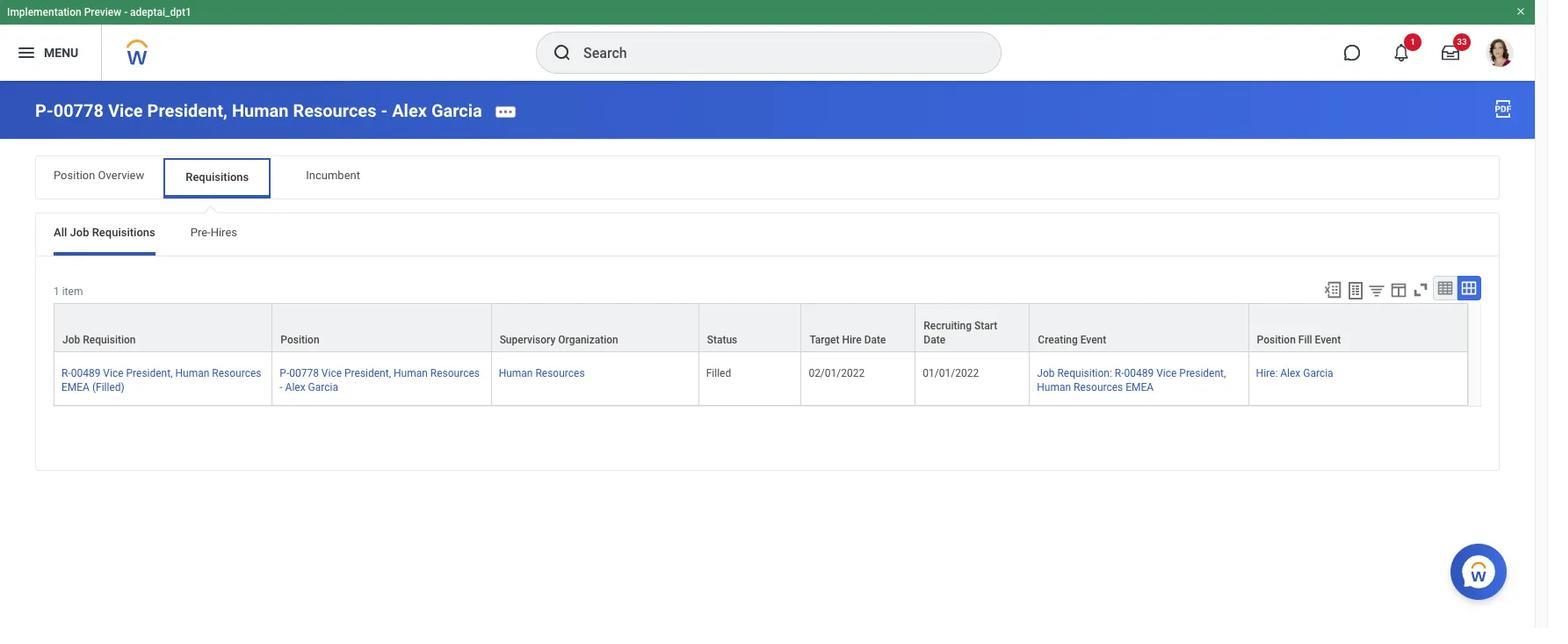 Task type: describe. For each thing, give the bounding box(es) containing it.
- for top p-00778 vice president, human resources - alex garcia link
[[381, 100, 388, 121]]

hire:
[[1256, 367, 1278, 379]]

0 horizontal spatial requisitions
[[92, 226, 155, 239]]

incumbent
[[306, 168, 360, 182]]

position button
[[273, 304, 491, 351]]

1 event from the left
[[1080, 334, 1106, 346]]

row containing r-00489 vice president, human resources emea (filled)
[[54, 352, 1468, 406]]

tab list containing position overview
[[36, 156, 1499, 198]]

organization
[[558, 334, 618, 346]]

job requisition: r-00489 vice president, human resources emea
[[1037, 367, 1226, 394]]

filled
[[706, 367, 731, 379]]

target
[[810, 334, 840, 346]]

all
[[54, 226, 67, 239]]

position fill event button
[[1249, 304, 1467, 351]]

33 button
[[1431, 33, 1471, 72]]

garcia for top p-00778 vice president, human resources - alex garcia link
[[431, 100, 482, 121]]

00778 for top p-00778 vice president, human resources - alex garcia link
[[53, 100, 104, 121]]

toolbar inside p-00778 vice president, human resources - alex garcia main content
[[1315, 276, 1481, 303]]

all job requisitions
[[54, 226, 155, 239]]

p- for top p-00778 vice president, human resources - alex garcia link
[[35, 100, 53, 121]]

(filled)
[[92, 381, 124, 394]]

status
[[707, 334, 737, 346]]

fill
[[1298, 334, 1312, 346]]

pre-hires
[[190, 226, 237, 239]]

human inside r-00489 vice president, human resources emea (filled)
[[175, 367, 209, 379]]

position overview
[[54, 168, 144, 182]]

export to excel image
[[1323, 280, 1342, 299]]

click to view/edit grid preferences image
[[1389, 280, 1408, 299]]

president, inside job requisition: r-00489 vice president, human resources emea
[[1179, 367, 1226, 379]]

president, for top p-00778 vice president, human resources - alex garcia link
[[147, 100, 228, 121]]

r- inside r-00489 vice president, human resources emea (filled)
[[62, 367, 71, 379]]

pre-
[[190, 226, 211, 239]]

hire
[[842, 334, 862, 346]]

preview
[[84, 6, 121, 18]]

inbox large image
[[1442, 44, 1459, 62]]

human resources
[[499, 367, 585, 379]]

33
[[1457, 37, 1467, 47]]

position fill event
[[1257, 334, 1341, 346]]

1 button
[[1382, 33, 1422, 72]]

creating event button
[[1030, 304, 1248, 351]]

resources down supervisory organization
[[535, 367, 585, 379]]

requisition:
[[1057, 367, 1112, 379]]

recruiting start date
[[924, 320, 997, 346]]

emea inside r-00489 vice president, human resources emea (filled)
[[62, 381, 90, 394]]

position for position overview
[[54, 168, 95, 182]]

00489 inside job requisition: r-00489 vice president, human resources emea
[[1124, 367, 1154, 379]]

row containing recruiting start date
[[54, 303, 1468, 352]]

job requisition
[[62, 334, 136, 346]]

00778 for p-00778 vice president, human resources - alex garcia link to the bottom
[[289, 367, 319, 379]]

human inside the human resources link
[[499, 367, 533, 379]]

2 event from the left
[[1315, 334, 1341, 346]]

job for job requisition: r-00489 vice president, human resources emea
[[1037, 367, 1055, 379]]

menu button
[[0, 25, 101, 81]]

date for target hire date
[[864, 334, 886, 346]]

hires
[[211, 226, 237, 239]]

human resources link
[[499, 364, 585, 379]]

02/01/2022
[[809, 367, 865, 379]]

president, for p-00778 vice president, human resources - alex garcia link to the bottom
[[344, 367, 391, 379]]

notifications large image
[[1393, 44, 1410, 62]]

creating event
[[1038, 334, 1106, 346]]

- inside menu banner
[[124, 6, 127, 18]]

date for recruiting start date
[[924, 334, 945, 346]]

target hire date button
[[802, 304, 915, 351]]

supervisory organization
[[500, 334, 618, 346]]

r-00489 vice president, human resources emea (filled) link
[[62, 364, 261, 394]]

hire: alex garcia
[[1256, 367, 1333, 379]]

1 for 1 item
[[54, 285, 60, 298]]

position for position fill event
[[1257, 334, 1296, 346]]

recruiting
[[924, 320, 972, 332]]

job requisition button
[[54, 304, 272, 351]]

p-00778 vice president, human resources - alex garcia for top p-00778 vice president, human resources - alex garcia link
[[35, 100, 482, 121]]

0 vertical spatial job
[[70, 226, 89, 239]]

supervisory
[[500, 334, 555, 346]]

implementation preview -   adeptai_dpt1
[[7, 6, 191, 18]]

requisition
[[83, 334, 136, 346]]



Task type: vqa. For each thing, say whether or not it's contained in the screenshot.
2nd "Employee's Photo (Logan McNeil)" from the top of the the rightmost list
no



Task type: locate. For each thing, give the bounding box(es) containing it.
resources for p-00778 vice president, human resources - alex garcia link to the bottom
[[430, 367, 480, 379]]

1 right 'notifications large' image
[[1410, 37, 1415, 47]]

1 emea from the left
[[62, 381, 90, 394]]

2 vertical spatial job
[[1037, 367, 1055, 379]]

date down recruiting
[[924, 334, 945, 346]]

row down status popup button
[[54, 352, 1468, 406]]

1 horizontal spatial requisitions
[[186, 170, 249, 183]]

president, inside p-00778 vice president, human resources - alex garcia
[[344, 367, 391, 379]]

1 horizontal spatial p-
[[280, 367, 289, 379]]

1 r- from the left
[[62, 367, 71, 379]]

1 horizontal spatial 00489
[[1124, 367, 1154, 379]]

export to worksheets image
[[1345, 280, 1366, 301]]

1 horizontal spatial emea
[[1126, 381, 1154, 394]]

requisitions up 'pre-hires'
[[186, 170, 249, 183]]

vice up overview
[[108, 100, 143, 121]]

resources down requisition:
[[1074, 381, 1123, 394]]

1 vertical spatial alex
[[1280, 367, 1301, 379]]

00489 down creating event popup button
[[1124, 367, 1154, 379]]

1 left item
[[54, 285, 60, 298]]

1 horizontal spatial -
[[280, 381, 283, 394]]

requisitions down overview
[[92, 226, 155, 239]]

r- down job requisition
[[62, 367, 71, 379]]

0 vertical spatial tab list
[[36, 156, 1499, 198]]

1 vertical spatial p-00778 vice president, human resources - alex garcia link
[[280, 364, 480, 394]]

1 vertical spatial p-
[[280, 367, 289, 379]]

resources inside r-00489 vice president, human resources emea (filled)
[[212, 367, 261, 379]]

p-00778 vice president, human resources - alex garcia inside row
[[280, 367, 480, 394]]

resources up incumbent
[[293, 100, 376, 121]]

2 horizontal spatial alex
[[1280, 367, 1301, 379]]

resources inside job requisition: r-00489 vice president, human resources emea
[[1074, 381, 1123, 394]]

row up filled element
[[54, 303, 1468, 352]]

p-00778 vice president, human resources - alex garcia link
[[35, 100, 482, 121], [280, 364, 480, 394]]

2 date from the left
[[924, 334, 945, 346]]

1 row from the top
[[54, 303, 1468, 352]]

- for p-00778 vice president, human resources - alex garcia link to the bottom
[[280, 381, 283, 394]]

0 horizontal spatial date
[[864, 334, 886, 346]]

recruiting start date button
[[916, 304, 1029, 351]]

job requisition: r-00489 vice president, human resources emea link
[[1037, 364, 1226, 394]]

supervisory organization button
[[492, 304, 698, 351]]

r- right requisition:
[[1115, 367, 1124, 379]]

0 horizontal spatial alex
[[285, 381, 305, 394]]

1 horizontal spatial position
[[281, 334, 319, 346]]

item
[[62, 285, 83, 298]]

p-
[[35, 100, 53, 121], [280, 367, 289, 379]]

0 horizontal spatial p-
[[35, 100, 53, 121]]

president, inside r-00489 vice president, human resources emea (filled)
[[126, 367, 173, 379]]

1 vertical spatial p-00778 vice president, human resources - alex garcia
[[280, 367, 480, 394]]

p- for p-00778 vice president, human resources - alex garcia link to the bottom
[[280, 367, 289, 379]]

2 r- from the left
[[1115, 367, 1124, 379]]

0 horizontal spatial 1
[[54, 285, 60, 298]]

resources for r-00489 vice president, human resources emea (filled) link
[[212, 367, 261, 379]]

0 horizontal spatial 00489
[[71, 367, 101, 379]]

00489
[[71, 367, 101, 379], [1124, 367, 1154, 379]]

vice inside job requisition: r-00489 vice president, human resources emea
[[1156, 367, 1177, 379]]

resources down position popup button
[[430, 367, 480, 379]]

adeptai_dpt1
[[130, 6, 191, 18]]

justify image
[[16, 42, 37, 63]]

president, for r-00489 vice president, human resources emea (filled) link
[[126, 367, 173, 379]]

1 vertical spatial 00778
[[289, 367, 319, 379]]

select to filter grid data image
[[1367, 281, 1386, 299]]

r- inside job requisition: r-00489 vice president, human resources emea
[[1115, 367, 1124, 379]]

expand table image
[[1460, 279, 1478, 297]]

2 horizontal spatial position
[[1257, 334, 1296, 346]]

1 inside p-00778 vice president, human resources - alex garcia main content
[[54, 285, 60, 298]]

p-00778 vice president, human resources - alex garcia for p-00778 vice president, human resources - alex garcia link to the bottom
[[280, 367, 480, 394]]

date right hire
[[864, 334, 886, 346]]

2 vertical spatial garcia
[[308, 381, 338, 394]]

p-00778 vice president, human resources - alex garcia
[[35, 100, 482, 121], [280, 367, 480, 394]]

0 horizontal spatial -
[[124, 6, 127, 18]]

0 horizontal spatial emea
[[62, 381, 90, 394]]

1 vertical spatial garcia
[[1303, 367, 1333, 379]]

1 vertical spatial requisitions
[[92, 226, 155, 239]]

00489 inside r-00489 vice president, human resources emea (filled)
[[71, 367, 101, 379]]

row
[[54, 303, 1468, 352], [54, 352, 1468, 406]]

human
[[232, 100, 289, 121], [175, 367, 209, 379], [394, 367, 428, 379], [499, 367, 533, 379], [1037, 381, 1071, 394]]

2 row from the top
[[54, 352, 1468, 406]]

position for position
[[281, 334, 319, 346]]

r-00489 vice president, human resources emea (filled)
[[62, 367, 261, 394]]

job
[[70, 226, 89, 239], [62, 334, 80, 346], [1037, 367, 1055, 379]]

0 horizontal spatial r-
[[62, 367, 71, 379]]

garcia inside p-00778 vice president, human resources - alex garcia
[[308, 381, 338, 394]]

2 tab list from the top
[[36, 213, 1499, 255]]

requisitions
[[186, 170, 249, 183], [92, 226, 155, 239]]

alex
[[392, 100, 427, 121], [1280, 367, 1301, 379], [285, 381, 305, 394]]

1 vertical spatial 1
[[54, 285, 60, 298]]

menu
[[44, 45, 78, 59]]

close environment banner image
[[1516, 6, 1526, 17]]

job right all
[[70, 226, 89, 239]]

1
[[1410, 37, 1415, 47], [54, 285, 60, 298]]

0 vertical spatial alex
[[392, 100, 427, 121]]

event
[[1080, 334, 1106, 346], [1315, 334, 1341, 346]]

1 inside button
[[1410, 37, 1415, 47]]

1 date from the left
[[864, 334, 886, 346]]

2 horizontal spatial garcia
[[1303, 367, 1333, 379]]

table image
[[1437, 279, 1454, 297]]

vice
[[108, 100, 143, 121], [103, 367, 123, 379], [321, 367, 342, 379], [1156, 367, 1177, 379]]

target hire date
[[810, 334, 886, 346]]

p-00778 vice president, human resources - alex garcia main content
[[0, 81, 1535, 487]]

resources down job requisition popup button on the left
[[212, 367, 261, 379]]

start
[[974, 320, 997, 332]]

00778
[[53, 100, 104, 121], [289, 367, 319, 379]]

0 vertical spatial p-00778 vice president, human resources - alex garcia link
[[35, 100, 482, 121]]

00778 inside p-00778 vice president, human resources - alex garcia
[[289, 367, 319, 379]]

garcia
[[431, 100, 482, 121], [1303, 367, 1333, 379], [308, 381, 338, 394]]

vice inside r-00489 vice president, human resources emea (filled)
[[103, 367, 123, 379]]

president,
[[147, 100, 228, 121], [126, 367, 173, 379], [344, 367, 391, 379], [1179, 367, 1226, 379]]

-
[[124, 6, 127, 18], [381, 100, 388, 121], [280, 381, 283, 394]]

2 00489 from the left
[[1124, 367, 1154, 379]]

1 vertical spatial job
[[62, 334, 80, 346]]

0 vertical spatial p-00778 vice president, human resources - alex garcia
[[35, 100, 482, 121]]

p- inside p-00778 vice president, human resources - alex garcia
[[280, 367, 289, 379]]

toolbar
[[1315, 276, 1481, 303]]

vice up (filled) on the bottom left
[[103, 367, 123, 379]]

date inside recruiting start date
[[924, 334, 945, 346]]

position
[[54, 168, 95, 182], [281, 334, 319, 346], [1257, 334, 1296, 346]]

search image
[[552, 42, 573, 63]]

1 item
[[54, 285, 83, 298]]

2 vertical spatial alex
[[285, 381, 305, 394]]

job down the creating
[[1037, 367, 1055, 379]]

1 for 1
[[1410, 37, 1415, 47]]

1 horizontal spatial alex
[[392, 100, 427, 121]]

emea down creating event popup button
[[1126, 381, 1154, 394]]

1 vertical spatial tab list
[[36, 213, 1499, 255]]

job inside job requisition: r-00489 vice president, human resources emea
[[1037, 367, 1055, 379]]

resources
[[293, 100, 376, 121], [212, 367, 261, 379], [430, 367, 480, 379], [535, 367, 585, 379], [1074, 381, 1123, 394]]

status button
[[699, 304, 801, 351]]

2 horizontal spatial -
[[381, 100, 388, 121]]

emea
[[62, 381, 90, 394], [1126, 381, 1154, 394]]

resources for top p-00778 vice president, human resources - alex garcia link
[[293, 100, 376, 121]]

view printable version (pdf) image
[[1493, 98, 1514, 119]]

0 horizontal spatial garcia
[[308, 381, 338, 394]]

tab list
[[36, 156, 1499, 198], [36, 213, 1499, 255]]

hire: alex garcia link
[[1256, 364, 1333, 379]]

job left requisition
[[62, 334, 80, 346]]

emea inside job requisition: r-00489 vice president, human resources emea
[[1126, 381, 1154, 394]]

0 vertical spatial p-
[[35, 100, 53, 121]]

1 tab list from the top
[[36, 156, 1499, 198]]

1 horizontal spatial 00778
[[289, 367, 319, 379]]

implementation
[[7, 6, 81, 18]]

1 horizontal spatial event
[[1315, 334, 1341, 346]]

vice down creating event popup button
[[1156, 367, 1177, 379]]

- inside p-00778 vice president, human resources - alex garcia
[[280, 381, 283, 394]]

1 horizontal spatial garcia
[[431, 100, 482, 121]]

filled element
[[706, 364, 731, 379]]

0 vertical spatial -
[[124, 6, 127, 18]]

1 00489 from the left
[[71, 367, 101, 379]]

event up requisition:
[[1080, 334, 1106, 346]]

0 horizontal spatial position
[[54, 168, 95, 182]]

profile logan mcneil image
[[1486, 39, 1514, 70]]

0 vertical spatial 1
[[1410, 37, 1415, 47]]

0 vertical spatial garcia
[[431, 100, 482, 121]]

fullscreen image
[[1411, 280, 1430, 299]]

0 horizontal spatial event
[[1080, 334, 1106, 346]]

garcia for p-00778 vice president, human resources - alex garcia link to the bottom
[[308, 381, 338, 394]]

2 vertical spatial -
[[280, 381, 283, 394]]

job for job requisition
[[62, 334, 80, 346]]

date
[[864, 334, 886, 346], [924, 334, 945, 346]]

tab list containing all job requisitions
[[36, 213, 1499, 255]]

menu banner
[[0, 0, 1535, 81]]

1 horizontal spatial r-
[[1115, 367, 1124, 379]]

1 horizontal spatial 1
[[1410, 37, 1415, 47]]

0 vertical spatial requisitions
[[186, 170, 249, 183]]

creating
[[1038, 334, 1078, 346]]

vice down position popup button
[[321, 367, 342, 379]]

emea left (filled) on the bottom left
[[62, 381, 90, 394]]

event right fill
[[1315, 334, 1341, 346]]

r-
[[62, 367, 71, 379], [1115, 367, 1124, 379]]

0 vertical spatial 00778
[[53, 100, 104, 121]]

human inside job requisition: r-00489 vice president, human resources emea
[[1037, 381, 1071, 394]]

Search Workday  search field
[[583, 33, 965, 72]]

1 horizontal spatial date
[[924, 334, 945, 346]]

overview
[[98, 168, 144, 182]]

0 horizontal spatial 00778
[[53, 100, 104, 121]]

2 emea from the left
[[1126, 381, 1154, 394]]

01/01/2022
[[923, 367, 979, 379]]

1 vertical spatial -
[[381, 100, 388, 121]]

job inside popup button
[[62, 334, 80, 346]]

00489 up (filled) on the bottom left
[[71, 367, 101, 379]]



